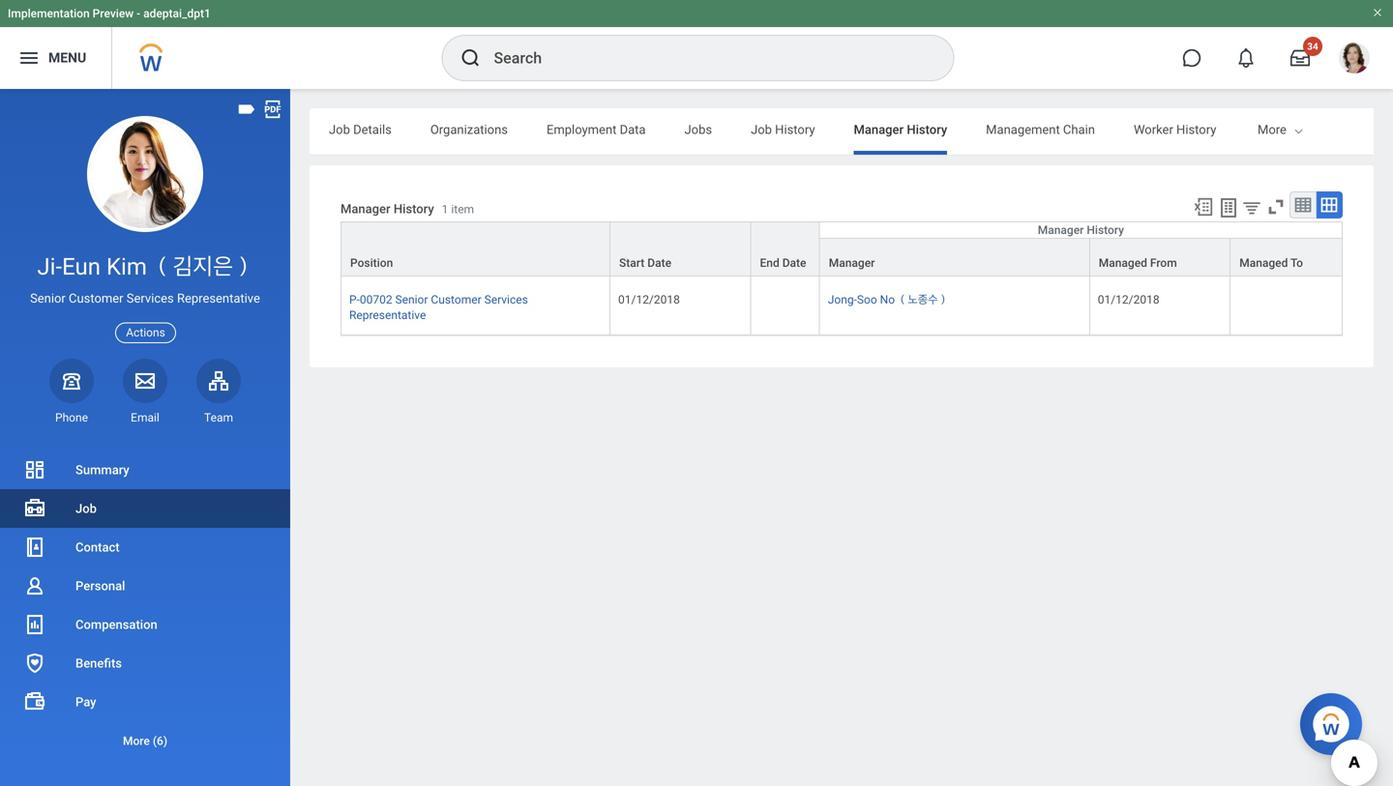 Task type: locate. For each thing, give the bounding box(es) containing it.
actions
[[126, 326, 165, 340]]

menu button
[[0, 27, 112, 89]]

job right the jobs
[[751, 122, 772, 137]]

view team image
[[207, 369, 230, 393]]

worker history
[[1134, 122, 1217, 137]]

1 horizontal spatial services
[[484, 293, 528, 307]]

0 horizontal spatial job
[[75, 502, 97, 516]]

date right start
[[648, 256, 672, 270]]

more (6)
[[123, 735, 167, 748]]

more for more
[[1258, 122, 1287, 137]]

managed for managed from
[[1099, 256, 1148, 270]]

1 horizontal spatial more
[[1258, 122, 1287, 137]]

cell down to
[[1231, 277, 1343, 336]]

view printable version (pdf) image
[[262, 99, 284, 120]]

cell down end date
[[751, 277, 820, 336]]

job
[[329, 122, 350, 137], [751, 122, 772, 137], [75, 502, 97, 516]]

benefits image
[[23, 652, 46, 675]]

manager button
[[820, 239, 1089, 276]]

representative down （김지은）
[[177, 291, 260, 306]]

1 01/12/2018 from the left
[[618, 293, 680, 307]]

services
[[127, 291, 174, 306], [484, 293, 528, 307]]

date for start date
[[648, 256, 672, 270]]

select to filter grid data image
[[1241, 197, 1263, 218]]

2 01/12/2018 from the left
[[1098, 293, 1160, 307]]

customer down "position" popup button
[[431, 293, 482, 307]]

3 row from the top
[[341, 277, 1343, 336]]

organizations
[[430, 122, 508, 137]]

services down "position" popup button
[[484, 293, 528, 307]]

1 row from the top
[[341, 222, 1343, 277]]

1 horizontal spatial senior
[[395, 293, 428, 307]]

ji-
[[37, 253, 62, 281]]

senior inside the p-00702 senior customer services representative
[[395, 293, 428, 307]]

menu banner
[[0, 0, 1393, 89]]

0 horizontal spatial manager history
[[854, 122, 947, 137]]

position
[[350, 256, 393, 270]]

1 vertical spatial representative
[[349, 309, 426, 322]]

2 date from the left
[[783, 256, 806, 270]]

services down "ji-eun kim （김지은）" on the left
[[127, 291, 174, 306]]

0 vertical spatial more
[[1258, 122, 1287, 137]]

representative
[[177, 291, 260, 306], [349, 309, 426, 322]]

1 vertical spatial manager history
[[1038, 224, 1124, 237]]

representative down 00702
[[349, 309, 426, 322]]

end date
[[760, 256, 806, 270]]

2 managed from the left
[[1240, 256, 1288, 270]]

1 horizontal spatial 01/12/2018
[[1098, 293, 1160, 307]]

profile logan mcneil image
[[1339, 43, 1370, 77]]

0 horizontal spatial customer
[[69, 291, 123, 306]]

1 horizontal spatial representative
[[349, 309, 426, 322]]

0 horizontal spatial cell
[[751, 277, 820, 336]]

customer inside navigation pane region
[[69, 291, 123, 306]]

phone
[[55, 411, 88, 425]]

1 horizontal spatial managed
[[1240, 256, 1288, 270]]

list
[[0, 451, 290, 761]]

01/12/2018 down start date
[[618, 293, 680, 307]]

1 horizontal spatial customer
[[431, 293, 482, 307]]

start date button
[[611, 223, 750, 276]]

date inside popup button
[[648, 256, 672, 270]]

summary
[[75, 463, 129, 478]]

2 horizontal spatial job
[[751, 122, 772, 137]]

managed
[[1099, 256, 1148, 270], [1240, 256, 1288, 270]]

1 horizontal spatial job
[[329, 122, 350, 137]]

phone button
[[49, 359, 94, 426]]

00702
[[360, 293, 392, 307]]

row
[[341, 222, 1343, 277], [341, 238, 1343, 277], [341, 277, 1343, 336]]

1 managed from the left
[[1099, 256, 1148, 270]]

0 vertical spatial representative
[[177, 291, 260, 306]]

managed left from
[[1099, 256, 1148, 270]]

01/12/2018
[[618, 293, 680, 307], [1098, 293, 1160, 307]]

1 horizontal spatial manager history
[[1038, 224, 1124, 237]]

eun
[[62, 253, 101, 281]]

job inside job link
[[75, 502, 97, 516]]

employment data
[[547, 122, 646, 137]]

summary image
[[23, 459, 46, 482]]

2 row from the top
[[341, 238, 1343, 277]]

contact image
[[23, 536, 46, 559]]

1 horizontal spatial date
[[783, 256, 806, 270]]

customer down eun
[[69, 291, 123, 306]]

-
[[137, 7, 140, 20]]

table image
[[1294, 195, 1313, 215]]

services inside navigation pane region
[[127, 291, 174, 306]]

0 horizontal spatial more
[[123, 735, 150, 748]]

personal image
[[23, 575, 46, 598]]

senior
[[30, 291, 66, 306], [395, 293, 428, 307]]

0 horizontal spatial services
[[127, 291, 174, 306]]

more for more (6)
[[123, 735, 150, 748]]

34
[[1307, 41, 1319, 52]]

0 horizontal spatial senior
[[30, 291, 66, 306]]

manager inside "popup button"
[[829, 256, 875, 270]]

01/12/2018 down managed from
[[1098, 293, 1160, 307]]

job history
[[751, 122, 815, 137]]

more down 34 "button"
[[1258, 122, 1287, 137]]

more (6) button
[[0, 730, 290, 753]]

manager
[[854, 122, 904, 137], [341, 202, 391, 216], [1038, 224, 1084, 237], [829, 256, 875, 270]]

job up the contact
[[75, 502, 97, 516]]

summary link
[[0, 451, 290, 490]]

0 vertical spatial manager history
[[854, 122, 947, 137]]

managed left to
[[1240, 256, 1288, 270]]

0 horizontal spatial representative
[[177, 291, 260, 306]]

job for job history
[[751, 122, 772, 137]]

date inside popup button
[[783, 256, 806, 270]]

1 date from the left
[[648, 256, 672, 270]]

senior right 00702
[[395, 293, 428, 307]]

customer
[[69, 291, 123, 306], [431, 293, 482, 307]]

job left details
[[329, 122, 350, 137]]

jobs
[[685, 122, 712, 137]]

tab list
[[310, 108, 1393, 155]]

search image
[[459, 46, 482, 70]]

employment
[[547, 122, 617, 137]]

chain
[[1063, 122, 1095, 137]]

toolbar
[[1184, 192, 1343, 222]]

history inside manager history popup button
[[1087, 224, 1124, 237]]

managed for managed to
[[1240, 256, 1288, 270]]

senior down ji-
[[30, 291, 66, 306]]

manager history
[[854, 122, 947, 137], [1038, 224, 1124, 237]]

benefits
[[75, 657, 122, 671]]

manager history 1 item
[[341, 202, 474, 216]]

1 vertical spatial more
[[123, 735, 150, 748]]

more
[[1258, 122, 1287, 137], [123, 735, 150, 748]]

cell
[[751, 277, 820, 336], [1231, 277, 1343, 336]]

0 horizontal spatial date
[[648, 256, 672, 270]]

manager inside popup button
[[1038, 224, 1084, 237]]

more left (6)
[[123, 735, 150, 748]]

manager history inside tab list
[[854, 122, 947, 137]]

p-00702 senior customer services representative link
[[349, 289, 528, 322]]

manager history inside popup button
[[1038, 224, 1124, 237]]

job details
[[329, 122, 392, 137]]

1 horizontal spatial cell
[[1231, 277, 1343, 336]]

more inside dropdown button
[[123, 735, 150, 748]]

date
[[648, 256, 672, 270], [783, 256, 806, 270]]

history
[[775, 122, 815, 137], [907, 122, 947, 137], [1177, 122, 1217, 137], [394, 202, 434, 216], [1087, 224, 1124, 237]]

0 horizontal spatial 01/12/2018
[[618, 293, 680, 307]]

actions button
[[115, 323, 176, 343]]

date right end
[[783, 256, 806, 270]]

manager inside tab list
[[854, 122, 904, 137]]

jong-soo no （노종수） link
[[828, 289, 948, 307]]

end date button
[[751, 223, 819, 276]]

0 horizontal spatial managed
[[1099, 256, 1148, 270]]



Task type: vqa. For each thing, say whether or not it's contained in the screenshot.
Start
yes



Task type: describe. For each thing, give the bounding box(es) containing it.
row containing p-00702 senior customer services representative
[[341, 277, 1343, 336]]

services inside the p-00702 senior customer services representative
[[484, 293, 528, 307]]

representative inside navigation pane region
[[177, 291, 260, 306]]

(6)
[[153, 735, 167, 748]]

jong-soo no （노종수）
[[828, 293, 948, 307]]

end
[[760, 256, 780, 270]]

more (6) button
[[0, 722, 290, 761]]

managed to
[[1240, 256, 1303, 270]]

email
[[131, 411, 160, 425]]

personal link
[[0, 567, 290, 606]]

export to excel image
[[1193, 196, 1214, 218]]

1 cell from the left
[[751, 277, 820, 336]]

additiona
[[1342, 122, 1393, 137]]

（노종수）
[[898, 293, 948, 307]]

close environment banner image
[[1372, 7, 1384, 18]]

start
[[619, 256, 645, 270]]

from
[[1150, 256, 1177, 270]]

job image
[[23, 497, 46, 521]]

2 cell from the left
[[1231, 277, 1343, 336]]

representative inside the p-00702 senior customer services representative
[[349, 309, 426, 322]]

Search Workday  search field
[[494, 37, 914, 79]]

managed to button
[[1231, 239, 1342, 276]]

implementation preview -   adeptai_dpt1
[[8, 7, 211, 20]]

jong-
[[828, 293, 857, 307]]

benefits link
[[0, 644, 290, 683]]

team ji-eun kim （김지은） element
[[196, 410, 241, 426]]

p-
[[349, 293, 360, 307]]

managed from button
[[1090, 239, 1230, 276]]

list containing summary
[[0, 451, 290, 761]]

contact
[[75, 540, 120, 555]]

team link
[[196, 359, 241, 426]]

management
[[986, 122, 1060, 137]]

navigation pane region
[[0, 89, 290, 787]]

（김지은）
[[153, 253, 253, 281]]

details
[[353, 122, 392, 137]]

row containing manager
[[341, 238, 1343, 277]]

job for job details
[[329, 122, 350, 137]]

no
[[880, 293, 895, 307]]

implementation
[[8, 7, 90, 20]]

customer inside the p-00702 senior customer services representative
[[431, 293, 482, 307]]

phone ji-eun kim （김지은） element
[[49, 410, 94, 426]]

mail image
[[134, 369, 157, 393]]

row containing manager history
[[341, 222, 1343, 277]]

start date
[[619, 256, 672, 270]]

pay image
[[23, 691, 46, 714]]

phone image
[[58, 369, 85, 393]]

to
[[1291, 256, 1303, 270]]

compensation link
[[0, 606, 290, 644]]

tab list containing job details
[[310, 108, 1393, 155]]

pay link
[[0, 683, 290, 722]]

1
[[442, 203, 448, 216]]

data
[[620, 122, 646, 137]]

timeline
[[1255, 122, 1303, 137]]

expand table image
[[1320, 195, 1339, 215]]

justify image
[[17, 46, 41, 70]]

fullscreen image
[[1266, 196, 1287, 218]]

management chain
[[986, 122, 1095, 137]]

senior inside navigation pane region
[[30, 291, 66, 306]]

p-00702 senior customer services representative
[[349, 293, 528, 322]]

pay
[[75, 695, 96, 710]]

adeptai_dpt1
[[143, 7, 211, 20]]

managed from
[[1099, 256, 1177, 270]]

compensation
[[75, 618, 157, 632]]

manager history button
[[820, 223, 1342, 238]]

notifications large image
[[1237, 48, 1256, 68]]

menu
[[48, 50, 86, 66]]

position button
[[342, 223, 610, 276]]

export to worksheets image
[[1217, 196, 1240, 220]]

email ji-eun kim （김지은） element
[[123, 410, 167, 426]]

senior customer services representative
[[30, 291, 260, 306]]

34 button
[[1279, 37, 1323, 79]]

item
[[451, 203, 474, 216]]

team
[[204, 411, 233, 425]]

compensation image
[[23, 613, 46, 637]]

inbox large image
[[1291, 48, 1310, 68]]

job link
[[0, 490, 290, 528]]

contact link
[[0, 528, 290, 567]]

ji-eun kim （김지은）
[[37, 253, 253, 281]]

kim
[[106, 253, 147, 281]]

preview
[[93, 7, 134, 20]]

worker
[[1134, 122, 1174, 137]]

tag image
[[236, 99, 257, 120]]

personal
[[75, 579, 125, 594]]

soo
[[857, 293, 877, 307]]

date for end date
[[783, 256, 806, 270]]

email button
[[123, 359, 167, 426]]



